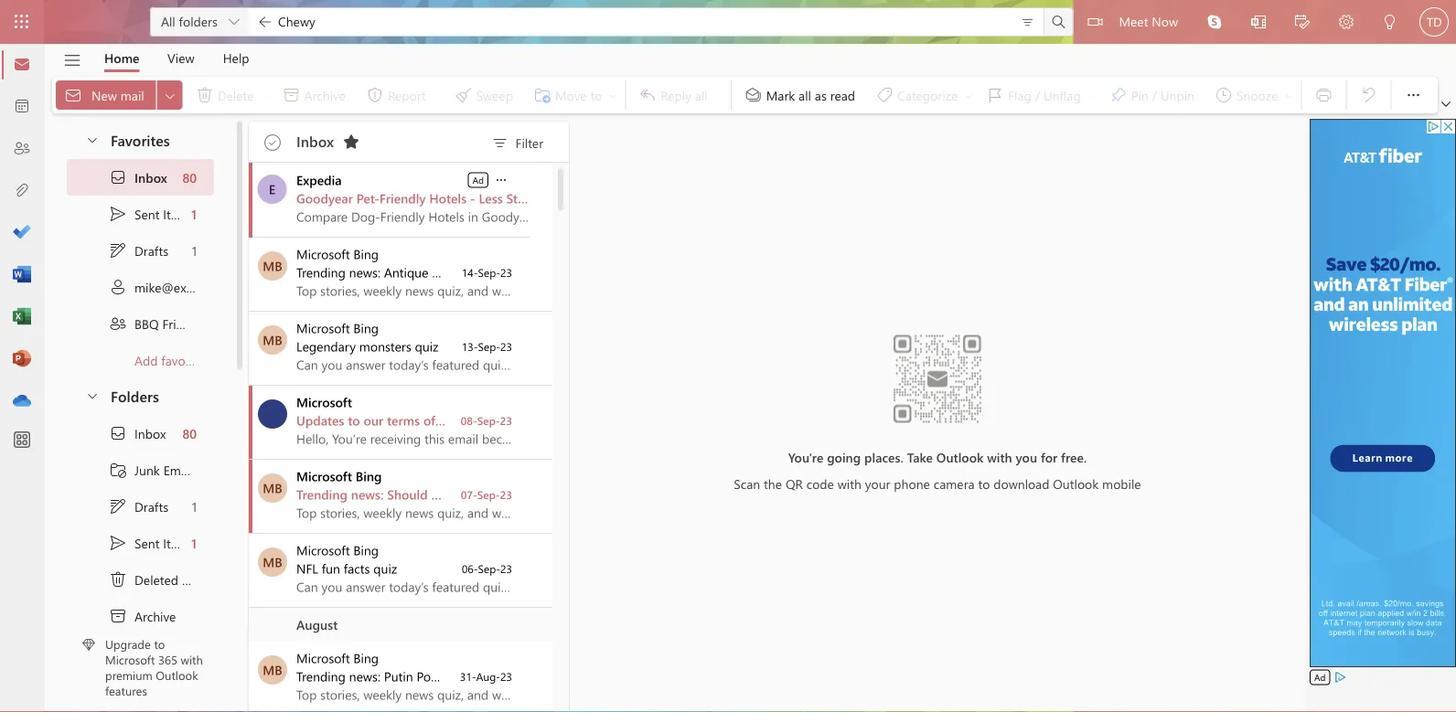 Task type: locate. For each thing, give the bounding box(es) containing it.
1 vertical spatial quiz
[[373, 560, 397, 577]]

premium
[[105, 667, 152, 683]]

3 microsoft bing image from the top
[[258, 548, 287, 577]]

microsoft for trending news: antique singer sewing machine values & what… and more
[[296, 246, 350, 263]]

you're going places. take outlook with you for free. scan the qr code with your phone camera to download outlook mobile
[[734, 449, 1141, 492]]

microsoft for trending news: should supreme court disqualify trump from… and more
[[296, 468, 352, 485]]

upgrade to microsoft 365 with premium outlook features
[[105, 637, 203, 699]]

Select all messages checkbox
[[260, 130, 285, 155]]

microsoft up features at the bottom left of page
[[105, 652, 155, 668]]

 tree item down junk
[[67, 488, 214, 525]]

80 down favorites tree item
[[182, 169, 197, 186]]

and right "from…"
[[665, 486, 687, 503]]

select a conversation checkbox for trending news: should supreme court disqualify trump from… and more
[[252, 460, 296, 503]]

powerpoint image
[[13, 350, 31, 369]]

 inside dropdown button
[[1020, 15, 1035, 30]]

1  from the top
[[109, 241, 127, 260]]

 inside dropdown button
[[494, 173, 509, 188]]

1  from the top
[[109, 168, 127, 187]]

microsoft bing image up select a conversation checkbox
[[258, 474, 287, 503]]

 inbox up "" tree item
[[109, 424, 166, 443]]

with left you
[[987, 449, 1012, 466]]

 button inside favorites tree item
[[76, 123, 107, 156]]

3 trending from the top
[[296, 668, 346, 685]]

1 microsoft bing from the top
[[296, 246, 379, 263]]

bing down our
[[356, 468, 382, 485]]

phone
[[894, 475, 930, 492]]

0 horizontal spatial outlook
[[156, 667, 198, 683]]

23 right 13-
[[500, 339, 512, 354]]

23 right 31-
[[500, 670, 512, 684]]

2 vertical spatial microsoft bing image
[[258, 548, 287, 577]]

 tree item
[[67, 598, 214, 635]]

outlook right premium
[[156, 667, 198, 683]]

trending for trending news: antique singer sewing machine values & what… and more
[[296, 264, 346, 281]]

 inside 'favorites' tree
[[109, 168, 127, 187]]

0 vertical spatial  tree item
[[67, 232, 214, 269]]

1 vertical spatial  tree item
[[67, 488, 214, 525]]

 drafts inside "tree"
[[109, 498, 168, 516]]

microsoft bing image
[[258, 326, 287, 355], [258, 656, 287, 685]]

and
[[663, 264, 685, 281], [665, 486, 687, 503], [631, 668, 653, 685]]

Select a conversation checkbox
[[252, 534, 296, 577]]

mb for legendary monsters quiz
[[263, 332, 282, 348]]

microsoft down updates
[[296, 468, 352, 485]]

and right china… at the bottom left of page
[[631, 668, 653, 685]]

home button
[[91, 44, 153, 72]]

0 vertical spatial more
[[688, 264, 718, 281]]

 button down  new mail
[[76, 123, 107, 156]]

1 vertical spatial ad
[[1314, 671, 1326, 684]]

 left "filter"
[[491, 134, 509, 153]]

to inside you're going places. take outlook with you for free. scan the qr code with your phone camera to download outlook mobile
[[978, 475, 990, 492]]

new
[[91, 86, 117, 103]]

values
[[567, 264, 603, 281]]

trending down updates
[[296, 486, 348, 503]]

outlook
[[936, 449, 984, 466], [1053, 475, 1099, 492], [156, 667, 198, 683]]

1 vertical spatial drafts
[[134, 498, 168, 515]]

 drafts up  tree item
[[109, 241, 168, 260]]

favorites tree
[[67, 115, 248, 379]]

select a conversation checkbox for trending news: antique singer sewing machine values & what… and more
[[252, 238, 296, 281]]

inbox
[[296, 131, 334, 151], [134, 169, 167, 186], [134, 425, 166, 442]]

1 horizontal spatial with
[[838, 475, 862, 492]]

1 vertical spatial sent
[[134, 535, 160, 552]]

1 horizontal spatial outlook
[[936, 449, 984, 466]]

august heading
[[249, 608, 552, 642]]

move & delete group
[[56, 77, 621, 113]]

microsoft bing image down expedia icon
[[258, 252, 287, 281]]

to right the camera
[[978, 475, 990, 492]]

download
[[994, 475, 1050, 492]]

terms
[[387, 412, 420, 429]]

2  inbox from the top
[[109, 424, 166, 443]]

inbox left 
[[296, 131, 334, 151]]

about
[[548, 668, 583, 685]]

1  tree item from the top
[[67, 232, 214, 269]]

3 1 from the top
[[192, 498, 197, 515]]

1 vertical spatial microsoft bing image
[[258, 656, 287, 685]]

2 drafts from the top
[[134, 498, 168, 515]]

2 vertical spatial select a conversation checkbox
[[252, 460, 296, 503]]

items
[[163, 206, 194, 222], [163, 535, 194, 552], [182, 571, 213, 588]]

with down going
[[838, 475, 862, 492]]

4 mb from the top
[[263, 554, 282, 571]]

drafts up  tree item
[[134, 242, 168, 259]]

microsoft bing image for legendary monsters quiz
[[258, 326, 287, 355]]

none search field containing 
[[249, 7, 1073, 37]]

microsoft bing image for trending news: should supreme court disqualify trump from… and more
[[258, 474, 287, 503]]


[[744, 86, 763, 104]]

bing up "facts"
[[353, 542, 379, 559]]


[[266, 134, 280, 149]]

23 right 07-
[[500, 488, 512, 502]]

bing down the pet-
[[353, 246, 379, 263]]

2  sent items 1 from the top
[[109, 534, 197, 552]]

all
[[161, 12, 175, 29]]

tree containing 
[[67, 415, 214, 713]]

2  drafts from the top
[[109, 498, 168, 516]]

2 microsoft bing image from the top
[[258, 474, 287, 503]]

trending down august
[[296, 668, 346, 685]]

3 microsoft bing from the top
[[296, 468, 382, 485]]

2 mb from the top
[[263, 332, 282, 348]]

mb for trending news: putin powerless to complain about china… and more
[[263, 662, 282, 679]]

 right mail
[[163, 88, 177, 103]]

80 inside 'favorites' tree
[[182, 169, 197, 186]]

items up " deleted items"
[[163, 535, 194, 552]]

to inside the upgrade to microsoft 365 with premium outlook features
[[154, 637, 165, 653]]

microsoft bing image inside mb option
[[258, 656, 287, 685]]

microsoft bing image
[[258, 252, 287, 281], [258, 474, 287, 503], [258, 548, 287, 577]]

drafts
[[134, 242, 168, 259], [134, 498, 168, 515]]

 sent items 1 up deleted
[[109, 534, 197, 552]]

1 vertical spatial inbox
[[134, 169, 167, 186]]

sep- for quiz
[[478, 339, 500, 354]]

bing for quiz
[[353, 320, 379, 337]]

1 vertical spatial trending
[[296, 486, 348, 503]]

inbox heading
[[296, 122, 366, 162]]

microsoft image
[[258, 400, 287, 429]]

 down ''
[[109, 498, 127, 516]]

08-
[[461, 413, 477, 428]]

 button
[[54, 45, 91, 76]]

 inside "tree"
[[109, 424, 127, 443]]

0 vertical spatial inbox
[[296, 131, 334, 151]]

tab list containing home
[[91, 44, 263, 72]]

2  button from the top
[[76, 379, 107, 413]]

microsoft bing image left nfl
[[258, 548, 287, 577]]

0 horizontal spatial ad
[[473, 174, 484, 186]]

 up 
[[109, 205, 127, 223]]

premium features image
[[82, 639, 95, 652]]

more right china… at the bottom left of page
[[656, 668, 686, 685]]

23 for antique
[[500, 265, 512, 280]]

 sent items 1
[[109, 205, 197, 223], [109, 534, 197, 552]]

folders tree item
[[67, 379, 214, 415]]

1 vertical spatial 
[[494, 173, 509, 188]]

message list section
[[249, 117, 721, 713]]


[[109, 571, 127, 589]]

 junk email
[[109, 461, 194, 479]]

items up  mike@example.com on the left top
[[163, 206, 194, 222]]

1 vertical spatial  button
[[76, 379, 107, 413]]

td
[[1427, 15, 1442, 29]]

microsoft down goodyear
[[296, 246, 350, 263]]

microsoft bing image inside mb checkbox
[[258, 326, 287, 355]]

left-rail-appbar navigation
[[4, 44, 40, 423]]

microsoft down august
[[296, 650, 350, 667]]

select a conversation checkbox down expedia icon
[[252, 238, 296, 281]]

1 select a conversation checkbox from the top
[[252, 238, 296, 281]]

more right what…
[[688, 264, 718, 281]]

23
[[500, 265, 512, 280], [500, 339, 512, 354], [500, 413, 512, 428], [500, 488, 512, 502], [500, 562, 512, 576], [500, 670, 512, 684]]

ad inside message list no conversations selected list box
[[473, 174, 484, 186]]

sent inside 'favorites' tree
[[134, 206, 160, 222]]

2 select a conversation checkbox from the top
[[252, 312, 296, 355]]

microsoft bing image for nfl fun facts quiz
[[258, 548, 287, 577]]

with
[[987, 449, 1012, 466], [838, 475, 862, 492], [181, 652, 203, 668]]

2 microsoft bing image from the top
[[258, 656, 287, 685]]

 inside 'favorites' tree
[[109, 241, 127, 260]]

of
[[423, 412, 435, 429]]

80
[[182, 169, 197, 186], [182, 425, 197, 442]]

 bbq friends
[[109, 315, 203, 333]]

None search field
[[249, 7, 1073, 37]]

friends
[[162, 315, 203, 332]]

Search field
[[276, 12, 1006, 30]]

1  button from the top
[[76, 123, 107, 156]]

2 sent from the top
[[134, 535, 160, 552]]

 sent items 1 up  tree item
[[109, 205, 197, 223]]

 tree item
[[67, 232, 214, 269], [67, 488, 214, 525]]

quiz
[[415, 338, 439, 355], [373, 560, 397, 577]]

to down archive
[[154, 637, 165, 653]]

23 left machine
[[500, 265, 512, 280]]

favorite
[[161, 352, 204, 369]]

select a conversation checkbox up select a conversation option at left
[[252, 312, 296, 355]]

1  from the top
[[109, 205, 127, 223]]

Select a conversation checkbox
[[252, 386, 296, 429]]

sep- inside microsoft updates to our terms of use 08-sep-23
[[477, 413, 500, 428]]

none search field inside  banner
[[249, 7, 1073, 37]]

0 vertical spatial trending
[[296, 264, 346, 281]]

sent down favorites tree item
[[134, 206, 160, 222]]

0 vertical spatial  tree item
[[67, 159, 214, 196]]

1 horizontal spatial 
[[1404, 86, 1423, 104]]

0 vertical spatial 
[[109, 205, 127, 223]]

 tree item down favorites tree item
[[67, 196, 214, 232]]

1 vertical spatial microsoft bing image
[[258, 474, 287, 503]]

microsoft bing for trending news: antique singer sewing machine values & what… and more
[[296, 246, 379, 263]]

 tree item
[[67, 196, 214, 232], [67, 525, 214, 562]]

1 microsoft bing image from the top
[[258, 326, 287, 355]]

80 up email
[[182, 425, 197, 442]]

scan
[[734, 475, 760, 492]]

 sent items 1 inside 'favorites' tree
[[109, 205, 197, 223]]

outlook down 'free.'
[[1053, 475, 1099, 492]]

1 vertical spatial  inbox
[[109, 424, 166, 443]]

 drafts for 
[[109, 241, 168, 260]]

tree
[[67, 415, 214, 713]]

 inside  filter
[[491, 134, 509, 153]]

1 vertical spatial 
[[491, 134, 509, 153]]

 up 
[[109, 534, 127, 552]]

bing for should
[[356, 468, 382, 485]]

news: left putin at the bottom
[[349, 668, 381, 685]]

qr
[[786, 475, 803, 492]]

more left scan
[[691, 486, 721, 503]]

 left the  button at the top of page
[[1020, 15, 1035, 30]]

features
[[105, 683, 147, 699]]

1 vertical spatial 
[[109, 424, 127, 443]]

 button
[[1017, 11, 1039, 33]]

1 vertical spatial 
[[109, 498, 127, 516]]


[[342, 133, 360, 151]]

 deleted items
[[109, 571, 213, 589]]

07-
[[461, 488, 477, 502]]

0 vertical spatial microsoft bing image
[[258, 252, 287, 281]]

bing
[[353, 246, 379, 263], [353, 320, 379, 337], [356, 468, 382, 485], [353, 542, 379, 559], [353, 650, 379, 667]]

3 mb from the top
[[263, 480, 282, 497]]

inbox inside "tree"
[[134, 425, 166, 442]]

1 vertical spatial  tree item
[[67, 525, 214, 562]]

0 vertical spatial 
[[1404, 86, 1423, 104]]

 left the "folders"
[[85, 388, 100, 403]]

mb for trending news: antique singer sewing machine values & what… and more
[[263, 257, 282, 274]]

expedia image
[[257, 175, 287, 204]]

1 mb from the top
[[263, 257, 282, 274]]

inbox for first  tree item from the top of the page
[[134, 169, 167, 186]]


[[1404, 86, 1423, 104], [494, 173, 509, 188]]

less
[[479, 190, 503, 207]]


[[109, 168, 127, 187], [109, 424, 127, 443]]

microsoft bing image for trending news: putin powerless to complain about china… and more
[[258, 656, 287, 685]]

2 80 from the top
[[182, 425, 197, 442]]

set your advertising preferences image
[[1333, 670, 1348, 685]]

more for trending news: putin powerless to complain about china… and more
[[656, 668, 686, 685]]

 button
[[254, 11, 276, 33]]

Select a conversation checkbox
[[252, 238, 296, 281], [252, 312, 296, 355], [252, 460, 296, 503]]

bing for facts
[[353, 542, 379, 559]]


[[264, 134, 281, 151]]

23 for facts
[[500, 562, 512, 576]]

and for trending news: should supreme court disqualify trump from… and more
[[665, 486, 687, 503]]

0 vertical spatial sent
[[134, 206, 160, 222]]

items right deleted
[[182, 571, 213, 588]]

microsoft bing image inside select a conversation checkbox
[[258, 548, 287, 577]]

2  tree item from the top
[[67, 488, 214, 525]]

1 trending from the top
[[296, 264, 346, 281]]

 button for favorites
[[76, 123, 107, 156]]


[[1050, 13, 1068, 31]]

trump
[[583, 486, 620, 503]]

1 vertical spatial with
[[838, 475, 862, 492]]

inbox inside inbox 
[[296, 131, 334, 151]]

3 select a conversation checkbox from the top
[[252, 460, 296, 503]]

 up 
[[109, 241, 127, 260]]

2 vertical spatial and
[[631, 668, 653, 685]]

0 vertical spatial news:
[[349, 264, 381, 281]]

email
[[163, 462, 194, 479]]

mb inside mb option
[[263, 662, 282, 679]]


[[1207, 15, 1222, 29]]

4 microsoft bing from the top
[[296, 542, 379, 559]]

help button
[[209, 44, 263, 72]]

23 right 06-
[[500, 562, 512, 576]]

0 horizontal spatial quiz
[[373, 560, 397, 577]]

13-
[[462, 339, 478, 354]]

take
[[907, 449, 933, 466]]

bing up legendary monsters quiz
[[353, 320, 379, 337]]

microsoft bing up "legendary"
[[296, 320, 379, 337]]

2 microsoft bing from the top
[[296, 320, 379, 337]]


[[109, 607, 127, 626]]

1 vertical spatial more
[[691, 486, 721, 503]]

 for folders
[[85, 388, 100, 403]]

trending down goodyear
[[296, 264, 346, 281]]

2  from the top
[[109, 498, 127, 516]]

microsoft bing down updates
[[296, 468, 382, 485]]

 down  new mail
[[85, 132, 100, 147]]

news: left should
[[351, 486, 384, 503]]

23 inside microsoft updates to our terms of use 08-sep-23
[[500, 413, 512, 428]]


[[109, 241, 127, 260], [109, 498, 127, 516]]

1  inbox from the top
[[109, 168, 167, 187]]

1 microsoft bing image from the top
[[258, 252, 287, 281]]

2 vertical spatial news:
[[349, 668, 381, 685]]

1 drafts from the top
[[134, 242, 168, 259]]

1  tree item from the top
[[67, 159, 214, 196]]

 left  "popup button"
[[1404, 86, 1423, 104]]

1 vertical spatial select a conversation checkbox
[[252, 312, 296, 355]]

1 vertical spatial  tree item
[[67, 415, 214, 452]]

 mark all as read
[[744, 86, 855, 104]]

 up "less"
[[494, 173, 509, 188]]

sent up the '' tree item
[[134, 535, 160, 552]]

80 for first  tree item from the top of the page
[[182, 169, 197, 186]]

2 vertical spatial outlook
[[156, 667, 198, 683]]

1 vertical spatial and
[[665, 486, 687, 503]]

 inside folders tree item
[[85, 388, 100, 403]]

Select a conversation checkbox
[[252, 642, 296, 685]]

 inbox down favorites tree item
[[109, 168, 167, 187]]

1 vertical spatial 
[[109, 534, 127, 552]]

 drafts down "" tree item
[[109, 498, 168, 516]]

bing down "august" heading
[[353, 650, 379, 667]]

application
[[0, 0, 1456, 713]]

code
[[806, 475, 834, 492]]

0 vertical spatial  tree item
[[67, 196, 214, 232]]

23 for should
[[500, 488, 512, 502]]

0 vertical spatial 
[[163, 88, 177, 103]]

1 1 from the top
[[192, 206, 197, 222]]

microsoft bing for trending news: putin powerless to complain about china… and more
[[296, 650, 379, 667]]

inbox inside 'favorites' tree
[[134, 169, 167, 186]]

 tree item
[[67, 159, 214, 196], [67, 415, 214, 452]]

 button inside folders tree item
[[76, 379, 107, 413]]

1  drafts from the top
[[109, 241, 168, 260]]

microsoft inside microsoft updates to our terms of use 08-sep-23
[[296, 394, 352, 411]]

 button left the "folders"
[[76, 379, 107, 413]]

0 vertical spatial and
[[663, 264, 685, 281]]

Search Scope Selector. field
[[150, 7, 249, 37]]

 tree item for 
[[67, 488, 214, 525]]

0 vertical spatial ad
[[473, 174, 484, 186]]

 for  dropdown button
[[494, 173, 509, 188]]

13-sep-23
[[462, 339, 512, 354]]


[[1295, 15, 1310, 29]]

 tree item
[[67, 306, 214, 342]]

inbox up  junk email
[[134, 425, 166, 442]]

 tree item up 
[[67, 232, 214, 269]]

0 vertical spatial quiz
[[415, 338, 439, 355]]

ad up -
[[473, 174, 484, 186]]

items inside 'favorites' tree
[[163, 206, 194, 222]]


[[258, 14, 273, 29]]

mb inside select a conversation checkbox
[[263, 554, 282, 571]]

goodyear pet-friendly hotels - less stress, more travel
[[296, 190, 615, 207]]

drafts inside "tree"
[[134, 498, 168, 515]]

0 vertical spatial 
[[109, 241, 127, 260]]

2 vertical spatial with
[[181, 652, 203, 668]]

select a conversation checkbox down microsoft icon
[[252, 460, 296, 503]]

1 sent from the top
[[134, 206, 160, 222]]

mb for trending news: should supreme court disqualify trump from… and more
[[263, 480, 282, 497]]

news: left antique at the left of page
[[349, 264, 381, 281]]

1 vertical spatial  drafts
[[109, 498, 168, 516]]

 inside popup button
[[1404, 86, 1423, 104]]

and right what…
[[663, 264, 685, 281]]

sent
[[134, 206, 160, 222], [134, 535, 160, 552]]

5 mb from the top
[[263, 662, 282, 679]]

microsoft bing for legendary monsters quiz
[[296, 320, 379, 337]]

microsoft up updates
[[296, 394, 352, 411]]

5 microsoft bing from the top
[[296, 650, 379, 667]]

0 vertical spatial items
[[163, 206, 194, 222]]

mail
[[121, 86, 144, 103]]

2 vertical spatial items
[[182, 571, 213, 588]]

0 vertical spatial  inbox
[[109, 168, 167, 187]]

2 vertical spatial trending
[[296, 668, 346, 685]]

home
[[104, 49, 139, 66]]

word image
[[13, 266, 31, 284]]

 tree item for 
[[67, 232, 214, 269]]

folders
[[179, 12, 218, 29]]


[[64, 86, 82, 104]]

0 vertical spatial select a conversation checkbox
[[252, 238, 296, 281]]

tab list
[[91, 44, 263, 72]]

the
[[764, 475, 782, 492]]

1 vertical spatial items
[[163, 535, 194, 552]]

microsoft bing up the fun
[[296, 542, 379, 559]]

 tree item
[[67, 269, 248, 306]]

1 vertical spatial news:
[[351, 486, 384, 503]]

with inside the upgrade to microsoft 365 with premium outlook features
[[181, 652, 203, 668]]

with right 365
[[181, 652, 203, 668]]

0 vertical spatial microsoft bing image
[[258, 326, 287, 355]]

items inside " deleted items"
[[182, 571, 213, 588]]

drafts inside 'favorites' tree
[[134, 242, 168, 259]]

microsoft bing down goodyear
[[296, 246, 379, 263]]

use
[[439, 412, 459, 429]]

 inside favorites tree item
[[85, 132, 100, 147]]

0 horizontal spatial with
[[181, 652, 203, 668]]

 up ''
[[109, 424, 127, 443]]

quiz right "facts"
[[373, 560, 397, 577]]

application containing favorites
[[0, 0, 1456, 713]]

microsoft bing down august
[[296, 650, 379, 667]]

2 horizontal spatial outlook
[[1053, 475, 1099, 492]]

 tree item up junk
[[67, 415, 214, 452]]

ad left set your advertising preferences image
[[1314, 671, 1326, 684]]

sep-
[[478, 265, 500, 280], [478, 339, 500, 354], [477, 413, 500, 428], [477, 488, 500, 502], [478, 562, 500, 576]]

0 vertical spatial drafts
[[134, 242, 168, 259]]

0 vertical spatial  sent items 1
[[109, 205, 197, 223]]

1 80 from the top
[[182, 169, 197, 186]]

sep- for should
[[477, 488, 500, 502]]

legendary
[[296, 338, 356, 355]]

 drafts inside 'favorites' tree
[[109, 241, 168, 260]]

people image
[[13, 140, 31, 158]]

 tree item
[[67, 562, 214, 598]]

0 vertical spatial 80
[[182, 169, 197, 186]]

0 vertical spatial  button
[[76, 123, 107, 156]]

drafts down  junk email
[[134, 498, 168, 515]]

2 vertical spatial 
[[85, 388, 100, 403]]

microsoft up the fun
[[296, 542, 350, 559]]

outlook up the camera
[[936, 449, 984, 466]]

23 right 08-
[[500, 413, 512, 428]]

0 vertical spatial 
[[109, 168, 127, 187]]

2  tree item from the top
[[67, 415, 214, 452]]

0 horizontal spatial 
[[494, 173, 509, 188]]

2 vertical spatial more
[[656, 668, 686, 685]]

inbox down favorites tree item
[[134, 169, 167, 186]]

microsoft up "legendary"
[[296, 320, 350, 337]]

quiz right the monsters
[[415, 338, 439, 355]]

0 vertical spatial  drafts
[[109, 241, 168, 260]]

0 horizontal spatial 
[[491, 134, 509, 153]]

 for 
[[1020, 15, 1035, 30]]

0 vertical spatial with
[[987, 449, 1012, 466]]

2 trending from the top
[[296, 486, 348, 503]]

1 vertical spatial  sent items 1
[[109, 534, 197, 552]]

microsoft
[[296, 246, 350, 263], [296, 320, 350, 337], [296, 394, 352, 411], [296, 468, 352, 485], [296, 542, 350, 559], [296, 650, 350, 667], [105, 652, 155, 668]]

0 vertical spatial 
[[1020, 15, 1035, 30]]

1 vertical spatial 80
[[182, 425, 197, 442]]

 down favorites tree item
[[109, 168, 127, 187]]

1 vertical spatial 
[[85, 132, 100, 147]]

2  from the top
[[109, 424, 127, 443]]

microsoft bing for nfl fun facts quiz
[[296, 542, 379, 559]]

1  sent items 1 from the top
[[109, 205, 197, 223]]

80 for 2nd  tree item
[[182, 425, 197, 442]]

 tree item down favorites
[[67, 159, 214, 196]]

2  tree item from the top
[[67, 525, 214, 562]]

to left our
[[348, 412, 360, 429]]

 tree item up deleted
[[67, 525, 214, 562]]

2 vertical spatial inbox
[[134, 425, 166, 442]]

favorites tree item
[[67, 123, 214, 159]]

4 1 from the top
[[192, 535, 197, 552]]

1 horizontal spatial 
[[1020, 15, 1035, 30]]

0 vertical spatial outlook
[[936, 449, 984, 466]]

microsoft bing
[[296, 246, 379, 263], [296, 320, 379, 337], [296, 468, 382, 485], [296, 542, 379, 559], [296, 650, 379, 667]]

and for trending news: putin powerless to complain about china… and more
[[631, 668, 653, 685]]



Task type: vqa. For each thing, say whether or not it's contained in the screenshot.
powerless
yes



Task type: describe. For each thing, give the bounding box(es) containing it.
facts
[[344, 560, 370, 577]]

news: for should
[[351, 486, 384, 503]]

 drafts for 
[[109, 498, 168, 516]]


[[1339, 15, 1354, 29]]

 button
[[1395, 77, 1432, 113]]

fun
[[322, 560, 340, 577]]

1 vertical spatial outlook
[[1053, 475, 1099, 492]]

filter
[[515, 134, 543, 151]]

microsoft for trending news: putin powerless to complain about china… and more
[[296, 650, 350, 667]]

2 horizontal spatial with
[[987, 449, 1012, 466]]

updates
[[296, 412, 344, 429]]

 tree item
[[67, 452, 214, 488]]

message list no conversations selected list box
[[249, 163, 721, 713]]

 new mail
[[64, 86, 144, 104]]

nfl fun facts quiz
[[296, 560, 397, 577]]

 for first  tree item from the top of the page
[[109, 168, 127, 187]]

 filter
[[491, 134, 543, 153]]

read
[[830, 86, 855, 103]]

more apps image
[[13, 432, 31, 450]]

outlook inside the upgrade to microsoft 365 with premium outlook features
[[156, 667, 198, 683]]

you're
[[788, 449, 824, 466]]

travel
[[581, 190, 615, 207]]

sep- for facts
[[478, 562, 500, 576]]

court
[[487, 486, 519, 503]]

trending for trending news: should supreme court disqualify trump from… and more
[[296, 486, 348, 503]]

 button
[[493, 171, 509, 188]]

drafts for 
[[134, 498, 168, 515]]

 for  filter
[[491, 134, 509, 153]]

trending news: putin powerless to complain about china… and more
[[296, 668, 686, 685]]

your
[[865, 475, 890, 492]]

14-sep-23
[[462, 265, 512, 280]]

putin
[[384, 668, 413, 685]]

 inside 'favorites' tree
[[109, 205, 127, 223]]

 button
[[1368, 0, 1412, 46]]

 for  popup button
[[1404, 86, 1423, 104]]

tags group
[[735, 77, 1297, 113]]

excel image
[[13, 308, 31, 327]]


[[1251, 15, 1266, 29]]

 button for folders
[[76, 379, 107, 413]]

microsoft for legendary monsters quiz
[[296, 320, 350, 337]]

mail image
[[13, 56, 31, 74]]


[[1088, 15, 1103, 29]]

more for trending news: should supreme court disqualify trump from… and more
[[691, 486, 721, 503]]

2 1 from the top
[[192, 242, 197, 259]]

archive
[[134, 608, 176, 625]]

31-aug-23
[[460, 670, 512, 684]]

inbox 
[[296, 131, 360, 151]]

 for 
[[109, 498, 127, 516]]

microsoft bing for trending news: should supreme court disqualify trump from… and more
[[296, 468, 382, 485]]

camera
[[934, 475, 975, 492]]

trending for trending news: putin powerless to complain about china… and more
[[296, 668, 346, 685]]

add favorite
[[134, 352, 204, 369]]

 for 
[[109, 241, 127, 260]]

trending news: antique singer sewing machine values & what… and more
[[296, 264, 718, 281]]

23 for putin
[[500, 670, 512, 684]]

 button
[[1324, 0, 1368, 46]]

trending news: should supreme court disqualify trump from… and more
[[296, 486, 721, 503]]

files image
[[13, 182, 31, 200]]


[[109, 278, 127, 296]]

23 for quiz
[[500, 339, 512, 354]]

meet now
[[1119, 12, 1178, 29]]

365
[[158, 652, 177, 668]]

view
[[167, 49, 194, 66]]

to do image
[[13, 224, 31, 242]]

aug-
[[476, 670, 500, 684]]

to left complain
[[475, 668, 487, 685]]

as
[[815, 86, 827, 103]]

meet
[[1119, 12, 1148, 29]]

microsoft for nfl fun facts quiz
[[296, 542, 350, 559]]

 inbox inside 'favorites' tree
[[109, 168, 167, 187]]

junk
[[134, 462, 160, 479]]

going
[[827, 449, 861, 466]]

goodyear
[[296, 190, 353, 207]]

 button
[[157, 80, 183, 110]]

 button
[[1044, 7, 1073, 37]]

sep- for antique
[[478, 265, 500, 280]]

 banner
[[0, 0, 1456, 46]]

bing for putin
[[353, 650, 379, 667]]

06-
[[462, 562, 478, 576]]

-
[[470, 190, 475, 207]]

deleted
[[134, 571, 178, 588]]

2  from the top
[[109, 534, 127, 552]]

news: for antique
[[349, 264, 381, 281]]

you
[[1016, 449, 1037, 466]]

 for favorites
[[85, 132, 100, 147]]

drafts for 
[[134, 242, 168, 259]]

1 horizontal spatial quiz
[[415, 338, 439, 355]]

microsoft inside the upgrade to microsoft 365 with premium outlook features
[[105, 652, 155, 668]]

14-
[[462, 265, 478, 280]]

microsoft bing image for trending news: antique singer sewing machine values & what… and more
[[258, 252, 287, 281]]

pet-
[[356, 190, 379, 207]]

complain
[[491, 668, 545, 685]]

hotels
[[429, 190, 467, 207]]

 button
[[337, 127, 366, 156]]

view button
[[154, 44, 208, 72]]

from…
[[623, 486, 662, 503]]

places.
[[864, 449, 904, 466]]

antique
[[384, 264, 428, 281]]

expedia
[[296, 172, 342, 188]]

add favorite tree item
[[67, 342, 214, 379]]

e
[[269, 181, 275, 198]]

 inside dropdown button
[[163, 88, 177, 103]]

news: for putin
[[349, 668, 381, 685]]

free.
[[1061, 449, 1087, 466]]

1 horizontal spatial ad
[[1314, 671, 1326, 684]]

 archive
[[109, 607, 176, 626]]

stress,
[[506, 190, 543, 207]]

inbox for 2nd  tree item
[[134, 425, 166, 442]]

&
[[607, 264, 617, 281]]

machine
[[515, 264, 564, 281]]

china…
[[586, 668, 628, 685]]

should
[[387, 486, 428, 503]]

1  tree item from the top
[[67, 196, 214, 232]]

favorites
[[111, 130, 170, 149]]

folders
[[111, 386, 159, 405]]

calendar image
[[13, 98, 31, 116]]

31-
[[460, 670, 476, 684]]

 for 2nd  tree item
[[109, 424, 127, 443]]

onedrive image
[[13, 392, 31, 411]]

microsoft updates to our terms of use 08-sep-23
[[296, 394, 512, 429]]

upgrade
[[105, 637, 151, 653]]

disqualify
[[523, 486, 579, 503]]

now
[[1152, 12, 1178, 29]]

supreme
[[431, 486, 483, 503]]

monsters
[[359, 338, 411, 355]]

nfl
[[296, 560, 318, 577]]


[[1442, 100, 1451, 109]]

all
[[799, 86, 811, 103]]

our
[[364, 412, 383, 429]]

bing for antique
[[353, 246, 379, 263]]

mb for nfl fun facts quiz
[[263, 554, 282, 571]]

for
[[1041, 449, 1058, 466]]

powerless
[[417, 668, 472, 685]]

 button
[[1193, 0, 1237, 44]]

select a conversation checkbox for legendary monsters quiz
[[252, 312, 296, 355]]

to inside microsoft updates to our terms of use 08-sep-23
[[348, 412, 360, 429]]


[[109, 461, 127, 479]]

tree inside application
[[67, 415, 214, 713]]



